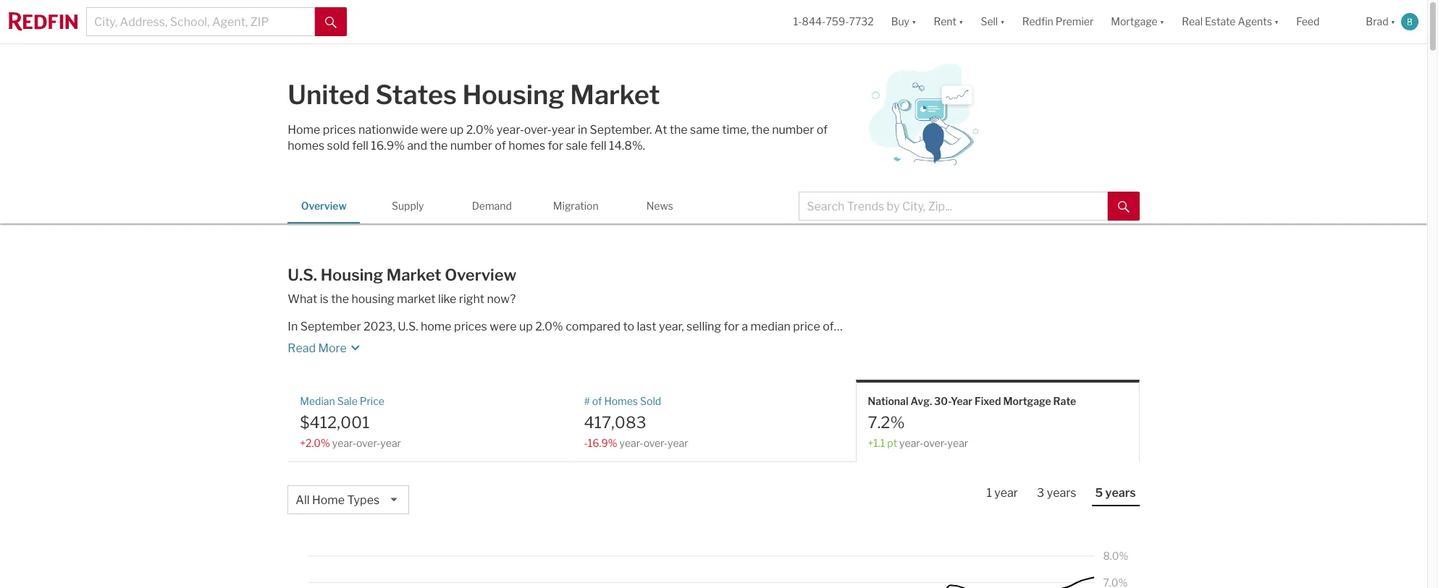 Task type: locate. For each thing, give the bounding box(es) containing it.
overview up right
[[445, 266, 517, 285]]

▾ right buy at the right of page
[[912, 15, 916, 28]]

in september 2023, u.s. home prices were up 2.0% compared to last year, selling for a median price of …
[[288, 320, 843, 334]]

1 horizontal spatial u.s.
[[398, 320, 418, 334]]

rent ▾ button
[[934, 0, 963, 43]]

year- down the 417,083
[[619, 437, 643, 449]]

up up read more link
[[519, 320, 533, 334]]

agents
[[1238, 15, 1272, 28]]

1 horizontal spatial 16.9%
[[588, 437, 617, 449]]

years
[[1047, 487, 1076, 500], [1105, 487, 1136, 500]]

1 horizontal spatial mortgage
[[1111, 15, 1158, 28]]

median
[[300, 396, 335, 408]]

2.0%
[[466, 123, 494, 137], [535, 320, 563, 334]]

right
[[459, 293, 484, 306]]

1 horizontal spatial housing
[[462, 79, 565, 111]]

1 horizontal spatial fell
[[590, 139, 606, 153]]

for left sale
[[548, 139, 563, 153]]

states
[[375, 79, 457, 111]]

1 vertical spatial housing
[[321, 266, 383, 285]]

0 horizontal spatial 16.9%
[[371, 139, 405, 153]]

fell right sold
[[352, 139, 368, 153]]

4 ▾ from the left
[[1160, 15, 1164, 28]]

2.0% down united states housing market
[[466, 123, 494, 137]]

housing
[[462, 79, 565, 111], [321, 266, 383, 285]]

1 horizontal spatial were
[[490, 320, 517, 334]]

sale
[[337, 396, 358, 408]]

up down united states housing market
[[450, 123, 464, 137]]

0 vertical spatial u.s.
[[288, 266, 317, 285]]

over- left the in
[[524, 123, 552, 137]]

were up and
[[421, 123, 448, 137]]

homes left sold
[[288, 139, 325, 153]]

▾ right brad
[[1391, 15, 1395, 28]]

rate
[[1053, 396, 1076, 408]]

year,
[[659, 320, 684, 334]]

pt
[[887, 437, 897, 449]]

1 vertical spatial submit search image
[[1118, 201, 1129, 213]]

year- inside median sale price $412,001 +2.0% year-over-year
[[332, 437, 356, 449]]

national avg. 30-year fixed mortgage rate 7.2% +1.1 pt year-over-year
[[868, 396, 1076, 449]]

16.9%
[[371, 139, 405, 153], [588, 437, 617, 449]]

september.
[[590, 123, 652, 137]]

prices inside home prices nationwide were up 2.0% year-over-year in september. at the same time, the number of homes sold fell 16.9% and the number of homes for sale fell 14.8%.
[[323, 123, 356, 137]]

1-
[[793, 15, 802, 28]]

0 vertical spatial 16.9%
[[371, 139, 405, 153]]

housing
[[352, 293, 394, 306]]

1 vertical spatial overview
[[445, 266, 517, 285]]

years right 3
[[1047, 487, 1076, 500]]

supply link
[[372, 189, 444, 222]]

overview link
[[288, 189, 360, 222]]

user photo image
[[1401, 13, 1418, 30]]

0 horizontal spatial 2.0%
[[466, 123, 494, 137]]

mortgage inside national avg. 30-year fixed mortgage rate 7.2% +1.1 pt year-over-year
[[1003, 396, 1051, 408]]

0 vertical spatial submit search image
[[325, 16, 337, 28]]

homes left sale
[[508, 139, 545, 153]]

▾ right agents
[[1274, 15, 1279, 28]]

u.s. down what is the housing market like right now?
[[398, 320, 418, 334]]

were inside home prices nationwide were up 2.0% year-over-year in september. at the same time, the number of homes sold fell 16.9% and the number of homes for sale fell 14.8%.
[[421, 123, 448, 137]]

1 vertical spatial number
[[450, 139, 492, 153]]

year- right pt
[[899, 437, 923, 449]]

3 ▾ from the left
[[1000, 15, 1005, 28]]

mortgage
[[1111, 15, 1158, 28], [1003, 396, 1051, 408]]

759-
[[826, 15, 849, 28]]

0 vertical spatial mortgage
[[1111, 15, 1158, 28]]

1 vertical spatial 16.9%
[[588, 437, 617, 449]]

price
[[360, 396, 384, 408]]

brad
[[1366, 15, 1388, 28]]

1 vertical spatial mortgage
[[1003, 396, 1051, 408]]

for inside home prices nationwide were up 2.0% year-over-year in september. at the same time, the number of homes sold fell 16.9% and the number of homes for sale fell 14.8%.
[[548, 139, 563, 153]]

2 years from the left
[[1105, 487, 1136, 500]]

more
[[318, 342, 347, 356]]

-
[[584, 437, 588, 449]]

avg.
[[910, 396, 932, 408]]

0 horizontal spatial years
[[1047, 487, 1076, 500]]

0 vertical spatial overview
[[301, 200, 347, 212]]

▾
[[912, 15, 916, 28], [959, 15, 963, 28], [1000, 15, 1005, 28], [1160, 15, 1164, 28], [1274, 15, 1279, 28], [1391, 15, 1395, 28]]

home inside home prices nationwide were up 2.0% year-over-year in september. at the same time, the number of homes sold fell 16.9% and the number of homes for sale fell 14.8%.
[[288, 123, 320, 137]]

0 horizontal spatial for
[[548, 139, 563, 153]]

3 years button
[[1033, 486, 1080, 505]]

1 years from the left
[[1047, 487, 1076, 500]]

3 years
[[1037, 487, 1076, 500]]

0 horizontal spatial submit search image
[[325, 16, 337, 28]]

0 horizontal spatial homes
[[288, 139, 325, 153]]

16.9% down the 417,083
[[588, 437, 617, 449]]

market up the market
[[386, 266, 441, 285]]

years right 5
[[1105, 487, 1136, 500]]

year-
[[497, 123, 524, 137], [332, 437, 356, 449], [619, 437, 643, 449], [899, 437, 923, 449]]

0 vertical spatial home
[[288, 123, 320, 137]]

were
[[421, 123, 448, 137], [490, 320, 517, 334]]

1 horizontal spatial number
[[772, 123, 814, 137]]

1 horizontal spatial market
[[570, 79, 660, 111]]

over- down $412,001 on the left bottom
[[356, 437, 380, 449]]

0 horizontal spatial prices
[[323, 123, 356, 137]]

14.8%.
[[609, 139, 645, 153]]

years inside "button"
[[1047, 487, 1076, 500]]

1 horizontal spatial 2.0%
[[535, 320, 563, 334]]

the right is at the left
[[331, 293, 349, 306]]

median sale price $412,001 +2.0% year-over-year
[[300, 396, 401, 449]]

years for 3 years
[[1047, 487, 1076, 500]]

market
[[570, 79, 660, 111], [386, 266, 441, 285]]

#
[[584, 396, 590, 408]]

1 horizontal spatial up
[[519, 320, 533, 334]]

0 vertical spatial prices
[[323, 123, 356, 137]]

fell
[[352, 139, 368, 153], [590, 139, 606, 153]]

rent ▾ button
[[925, 0, 972, 43]]

# of homes sold 417,083 -16.9% year-over-year
[[584, 396, 688, 449]]

mortgage left rate
[[1003, 396, 1051, 408]]

1-844-759-7732 link
[[793, 15, 874, 28]]

▾ right rent
[[959, 15, 963, 28]]

year inside the 1 year button
[[994, 487, 1018, 500]]

16.9% inside home prices nationwide were up 2.0% year-over-year in september. at the same time, the number of homes sold fell 16.9% and the number of homes for sale fell 14.8%.
[[371, 139, 405, 153]]

for left the a
[[724, 320, 739, 334]]

year- down united states housing market
[[497, 123, 524, 137]]

6 ▾ from the left
[[1391, 15, 1395, 28]]

0 horizontal spatial fell
[[352, 139, 368, 153]]

prices down right
[[454, 320, 487, 334]]

number
[[772, 123, 814, 137], [450, 139, 492, 153]]

all home types
[[296, 494, 380, 508]]

0 horizontal spatial up
[[450, 123, 464, 137]]

0 vertical spatial for
[[548, 139, 563, 153]]

over- down 30-
[[923, 437, 948, 449]]

0 vertical spatial 2.0%
[[466, 123, 494, 137]]

1 ▾ from the left
[[912, 15, 916, 28]]

rent ▾
[[934, 15, 963, 28]]

1 horizontal spatial homes
[[508, 139, 545, 153]]

5 years
[[1095, 487, 1136, 500]]

number down united states housing market
[[450, 139, 492, 153]]

▾ left the real
[[1160, 15, 1164, 28]]

year
[[552, 123, 575, 137], [380, 437, 401, 449], [668, 437, 688, 449], [948, 437, 968, 449], [994, 487, 1018, 500]]

the
[[670, 123, 688, 137], [752, 123, 770, 137], [430, 139, 448, 153], [331, 293, 349, 306]]

over- down sold
[[643, 437, 668, 449]]

the right "time,"
[[752, 123, 770, 137]]

1 horizontal spatial prices
[[454, 320, 487, 334]]

up
[[450, 123, 464, 137], [519, 320, 533, 334]]

0 vertical spatial were
[[421, 123, 448, 137]]

1 horizontal spatial for
[[724, 320, 739, 334]]

types
[[347, 494, 380, 508]]

1 vertical spatial for
[[724, 320, 739, 334]]

0 horizontal spatial overview
[[301, 200, 347, 212]]

1 vertical spatial market
[[386, 266, 441, 285]]

1 vertical spatial u.s.
[[398, 320, 418, 334]]

home down 'united'
[[288, 123, 320, 137]]

2.0% up read more link
[[535, 320, 563, 334]]

read more
[[288, 342, 347, 356]]

16.9% down nationwide
[[371, 139, 405, 153]]

of
[[817, 123, 828, 137], [495, 139, 506, 153], [823, 320, 834, 334], [592, 396, 602, 408]]

were down now? at the left
[[490, 320, 517, 334]]

1 horizontal spatial submit search image
[[1118, 201, 1129, 213]]

0 horizontal spatial were
[[421, 123, 448, 137]]

fell right sale
[[590, 139, 606, 153]]

number right "time,"
[[772, 123, 814, 137]]

year- down $412,001 on the left bottom
[[332, 437, 356, 449]]

mortgage left the real
[[1111, 15, 1158, 28]]

1 vertical spatial up
[[519, 320, 533, 334]]

buy
[[891, 15, 909, 28]]

1 horizontal spatial overview
[[445, 266, 517, 285]]

home right all
[[312, 494, 345, 508]]

year- inside home prices nationwide were up 2.0% year-over-year in september. at the same time, the number of homes sold fell 16.9% and the number of homes for sale fell 14.8%.
[[497, 123, 524, 137]]

homes
[[604, 396, 638, 408]]

real estate agents ▾ button
[[1173, 0, 1288, 43]]

market up september.
[[570, 79, 660, 111]]

3
[[1037, 487, 1044, 500]]

submit search image
[[325, 16, 337, 28], [1118, 201, 1129, 213]]

to
[[623, 320, 634, 334]]

overview down sold
[[301, 200, 347, 212]]

0 horizontal spatial mortgage
[[1003, 396, 1051, 408]]

mortgage ▾ button
[[1111, 0, 1164, 43]]

1-844-759-7732
[[793, 15, 874, 28]]

the right and
[[430, 139, 448, 153]]

0 vertical spatial up
[[450, 123, 464, 137]]

home
[[288, 123, 320, 137], [312, 494, 345, 508]]

what is the housing market like right now?
[[288, 293, 516, 306]]

1 horizontal spatial years
[[1105, 487, 1136, 500]]

1 vertical spatial 2.0%
[[535, 320, 563, 334]]

brad ▾
[[1366, 15, 1395, 28]]

demand
[[472, 200, 512, 212]]

housing up home prices nationwide were up 2.0% year-over-year in september. at the same time, the number of homes sold fell 16.9% and the number of homes for sale fell 14.8%.
[[462, 79, 565, 111]]

housing up housing
[[321, 266, 383, 285]]

▾ right sell at the top right
[[1000, 15, 1005, 28]]

the right at
[[670, 123, 688, 137]]

home
[[421, 320, 452, 334]]

2023,
[[363, 320, 395, 334]]

16.9% inside # of homes sold 417,083 -16.9% year-over-year
[[588, 437, 617, 449]]

City, Address, School, Agent, ZIP search field
[[86, 7, 315, 36]]

u.s. up what
[[288, 266, 317, 285]]

prices
[[323, 123, 356, 137], [454, 320, 487, 334]]

sell ▾
[[981, 15, 1005, 28]]

years inside button
[[1105, 487, 1136, 500]]

last
[[637, 320, 656, 334]]

mortgage inside dropdown button
[[1111, 15, 1158, 28]]

2 ▾ from the left
[[959, 15, 963, 28]]

prices up sold
[[323, 123, 356, 137]]

redfin premier
[[1022, 15, 1094, 28]]

migration link
[[540, 189, 612, 222]]

Search Trends by City, Zip... search field
[[799, 192, 1108, 221]]



Task type: describe. For each thing, give the bounding box(es) containing it.
30-
[[934, 396, 951, 408]]

mortgage ▾ button
[[1102, 0, 1173, 43]]

now?
[[487, 293, 516, 306]]

2.0% inside home prices nationwide were up 2.0% year-over-year in september. at the same time, the number of homes sold fell 16.9% and the number of homes for sale fell 14.8%.
[[466, 123, 494, 137]]

year inside national avg. 30-year fixed mortgage rate 7.2% +1.1 pt year-over-year
[[948, 437, 968, 449]]

7.2%
[[868, 413, 905, 432]]

redfin
[[1022, 15, 1053, 28]]

home prices nationwide were up 2.0% year-over-year in september. at the same time, the number of homes sold fell 16.9% and the number of homes for sale fell 14.8%.
[[288, 123, 828, 153]]

year inside median sale price $412,001 +2.0% year-over-year
[[380, 437, 401, 449]]

sell ▾ button
[[972, 0, 1013, 43]]

fixed
[[975, 396, 1001, 408]]

1 vertical spatial were
[[490, 320, 517, 334]]

estate
[[1205, 15, 1236, 28]]

national
[[868, 396, 908, 408]]

is
[[320, 293, 329, 306]]

▾ for buy ▾
[[912, 15, 916, 28]]

0 horizontal spatial market
[[386, 266, 441, 285]]

nationwide
[[358, 123, 418, 137]]

1 vertical spatial prices
[[454, 320, 487, 334]]

selling
[[687, 320, 721, 334]]

0 vertical spatial housing
[[462, 79, 565, 111]]

mortgage ▾
[[1111, 15, 1164, 28]]

1 year
[[987, 487, 1018, 500]]

0 vertical spatial market
[[570, 79, 660, 111]]

sold
[[327, 139, 350, 153]]

sell
[[981, 15, 998, 28]]

0 horizontal spatial housing
[[321, 266, 383, 285]]

redfin premier button
[[1013, 0, 1102, 43]]

417,083
[[584, 413, 646, 432]]

▾ for rent ▾
[[959, 15, 963, 28]]

u.s. housing market overview
[[288, 266, 517, 285]]

1 vertical spatial home
[[312, 494, 345, 508]]

september
[[300, 320, 361, 334]]

0 horizontal spatial u.s.
[[288, 266, 317, 285]]

…
[[834, 320, 843, 334]]

1 fell from the left
[[352, 139, 368, 153]]

compared
[[566, 320, 621, 334]]

up inside home prices nationwide were up 2.0% year-over-year in september. at the same time, the number of homes sold fell 16.9% and the number of homes for sale fell 14.8%.
[[450, 123, 464, 137]]

over- inside home prices nationwide were up 2.0% year-over-year in september. at the same time, the number of homes sold fell 16.9% and the number of homes for sale fell 14.8%.
[[524, 123, 552, 137]]

7732
[[849, 15, 874, 28]]

real
[[1182, 15, 1203, 28]]

sale
[[566, 139, 588, 153]]

buy ▾
[[891, 15, 916, 28]]

2 homes from the left
[[508, 139, 545, 153]]

real estate agents ▾
[[1182, 15, 1279, 28]]

buy ▾ button
[[891, 0, 916, 43]]

year
[[951, 396, 973, 408]]

▾ for sell ▾
[[1000, 15, 1005, 28]]

like
[[438, 293, 456, 306]]

supply
[[392, 200, 424, 212]]

1 year button
[[983, 486, 1022, 505]]

▾ for mortgage ▾
[[1160, 15, 1164, 28]]

and
[[407, 139, 427, 153]]

read
[[288, 342, 316, 356]]

united states housing market
[[288, 79, 660, 111]]

1
[[987, 487, 992, 500]]

feed
[[1296, 15, 1320, 28]]

844-
[[802, 15, 826, 28]]

2 fell from the left
[[590, 139, 606, 153]]

5 years button
[[1092, 486, 1140, 507]]

rent
[[934, 15, 956, 28]]

year inside home prices nationwide were up 2.0% year-over-year in september. at the same time, the number of homes sold fell 16.9% and the number of homes for sale fell 14.8%.
[[552, 123, 575, 137]]

over- inside national avg. 30-year fixed mortgage rate 7.2% +1.1 pt year-over-year
[[923, 437, 948, 449]]

premier
[[1056, 15, 1094, 28]]

sell ▾ button
[[981, 0, 1005, 43]]

sold
[[640, 396, 661, 408]]

what
[[288, 293, 317, 306]]

+2.0%
[[300, 437, 330, 449]]

+1.1
[[868, 437, 885, 449]]

median
[[751, 320, 791, 334]]

of inside # of homes sold 417,083 -16.9% year-over-year
[[592, 396, 602, 408]]

market
[[397, 293, 436, 306]]

feed button
[[1288, 0, 1357, 43]]

price
[[793, 320, 820, 334]]

0 horizontal spatial number
[[450, 139, 492, 153]]

time,
[[722, 123, 749, 137]]

over- inside # of homes sold 417,083 -16.9% year-over-year
[[643, 437, 668, 449]]

real estate agents ▾ link
[[1182, 0, 1279, 43]]

5
[[1095, 487, 1103, 500]]

0 vertical spatial number
[[772, 123, 814, 137]]

demand link
[[456, 189, 528, 222]]

years for 5 years
[[1105, 487, 1136, 500]]

united
[[288, 79, 370, 111]]

news link
[[624, 189, 696, 222]]

at
[[654, 123, 667, 137]]

in
[[578, 123, 587, 137]]

5 ▾ from the left
[[1274, 15, 1279, 28]]

$412,001
[[300, 413, 370, 432]]

migration
[[553, 200, 599, 212]]

all
[[296, 494, 310, 508]]

year- inside national avg. 30-year fixed mortgage rate 7.2% +1.1 pt year-over-year
[[899, 437, 923, 449]]

year- inside # of homes sold 417,083 -16.9% year-over-year
[[619, 437, 643, 449]]

▾ for brad ▾
[[1391, 15, 1395, 28]]

in
[[288, 320, 298, 334]]

same
[[690, 123, 720, 137]]

over- inside median sale price $412,001 +2.0% year-over-year
[[356, 437, 380, 449]]

1 homes from the left
[[288, 139, 325, 153]]

year inside # of homes sold 417,083 -16.9% year-over-year
[[668, 437, 688, 449]]



Task type: vqa. For each thing, say whether or not it's contained in the screenshot.


